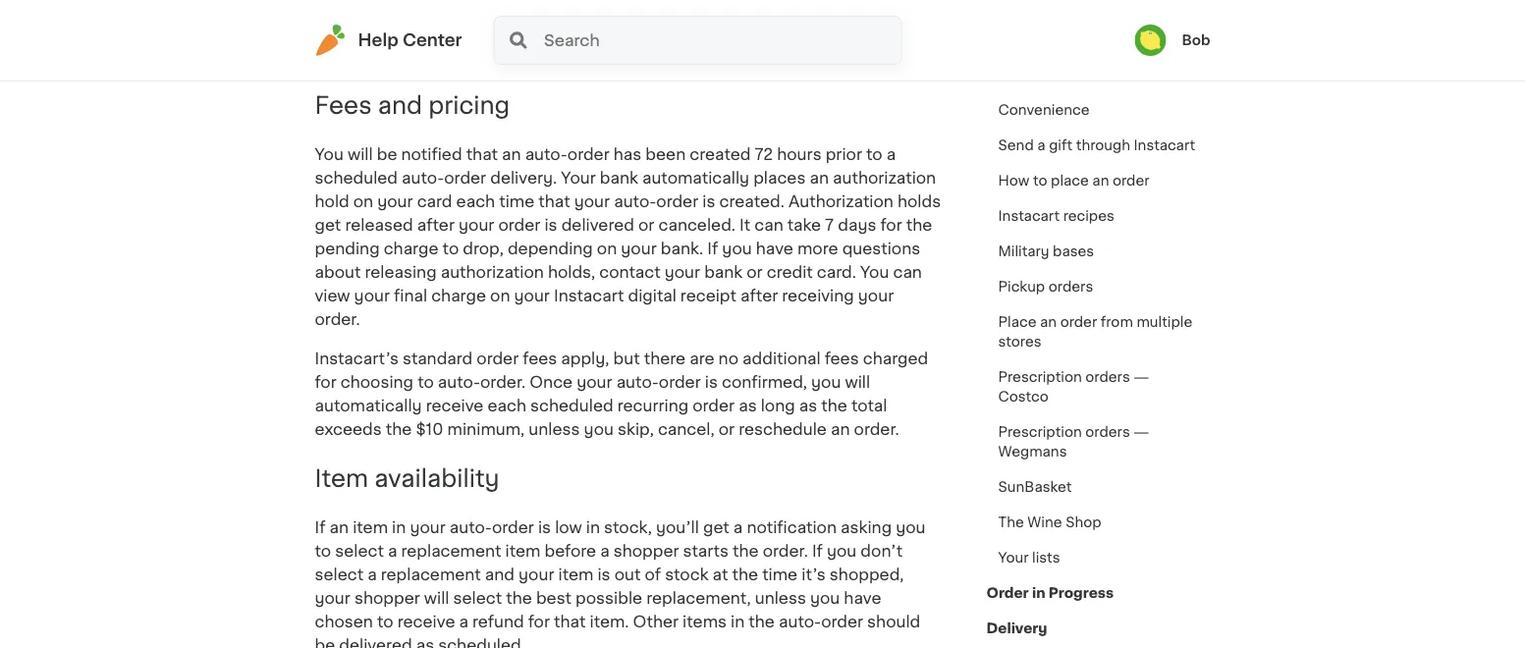 Task type: describe. For each thing, give the bounding box(es) containing it.
1 vertical spatial replacement
[[381, 567, 481, 583]]

instacart recipes
[[998, 209, 1115, 223]]

a down stock,
[[600, 544, 610, 559]]

out
[[614, 567, 641, 583]]

as inside the if an item in your auto-order is low in stock, you'll get a notification asking you to select a replacement item before a shopper starts the order. if you don't select a replacement and your item is out of stock at the time it's shopped, your shopper will select the best possible replacement, unless you have chosen to receive a refund for that item. other items in the auto-order should be delivered as scheduled.
[[416, 638, 434, 648]]

your inside you will be notified that an auto-order has been created 72 hours prior to a scheduled auto-order delivery. your bank automatically places an authorization hold on your card each time that your auto-order is created. authorization holds get released after your order is delivered or canceled. it can take 7 days for the pending charge to drop, depending on your bank. if you have more questions about releasing authorization holds, contact your bank or credit card. you can view your final charge on your instacart digital receipt after receiving your order.
[[561, 171, 596, 186]]

your down holds,
[[514, 288, 550, 304]]

order left has
[[567, 147, 610, 163]]

of
[[645, 567, 661, 583]]

but
[[613, 351, 640, 367]]

order. inside you will be notified that an auto-order has been created 72 hours prior to a scheduled auto-order delivery. your bank automatically places an authorization hold on your card each time that your auto-order is created. authorization holds get released after your order is delivered or canceled. it can take 7 days for the pending charge to drop, depending on your bank. if you have more questions about releasing authorization holds, contact your bank or credit card. you can view your final charge on your instacart digital receipt after receiving your order.
[[315, 312, 360, 328]]

holds
[[898, 194, 941, 210]]

0 vertical spatial bank
[[600, 171, 638, 186]]

1 horizontal spatial authorization
[[833, 171, 936, 186]]

be inside the if an item in your auto-order is low in stock, you'll get a notification asking you to select a replacement item before a shopper starts the order. if you don't select a replacement and your item is out of stock at the time it's shopped, your shopper will select the best possible replacement, unless you have chosen to receive a refund for that item. other items in the auto-order should be delivered as scheduled.
[[315, 638, 335, 648]]

that inside the if an item in your auto-order is low in stock, you'll get a notification asking you to select a replacement item before a shopper starts the order. if you don't select a replacement and your item is out of stock at the time it's shopped, your shopper will select the best possible replacement, unless you have chosen to receive a refund for that item. other items in the auto-order should be delivered as scheduled.
[[554, 614, 586, 630]]

you for you can skip or cancel an auto-order any time. update and manage subscriptions at any time from the auto-order tab on your
[[315, 25, 344, 41]]

1 vertical spatial shopper
[[354, 591, 420, 606]]

your down availability
[[410, 520, 446, 536]]

2 fees from the left
[[825, 351, 859, 367]]

apply,
[[561, 351, 609, 367]]

0 vertical spatial item
[[353, 520, 388, 536]]

0 vertical spatial that
[[466, 147, 498, 163]]

you down additional at the bottom
[[811, 375, 841, 391]]

auto- down but
[[616, 375, 659, 391]]

1 vertical spatial can
[[755, 218, 783, 233]]

1 vertical spatial charge
[[431, 288, 486, 304]]

your lists link
[[987, 540, 1072, 576]]

an inside place an order from multiple stores
[[1040, 315, 1057, 329]]

auto- down has
[[614, 194, 656, 210]]

through
[[1076, 138, 1130, 152]]

place
[[998, 315, 1037, 329]]

pending
[[315, 241, 380, 257]]

convenience link
[[987, 92, 1102, 128]]

you up don't
[[896, 520, 926, 536]]

order inside place an order from multiple stores
[[1060, 315, 1097, 329]]

— for prescription orders — costco
[[1134, 370, 1150, 384]]

page.
[[833, 49, 877, 65]]

drop,
[[463, 241, 504, 257]]

1 vertical spatial your
[[998, 551, 1029, 565]]

0 horizontal spatial after
[[417, 218, 455, 233]]

receive inside the if an item in your auto-order is low in stock, you'll get a notification asking you to select a replacement item before a shopper starts the order. if you don't select a replacement and your item is out of stock at the time it's shopped, your shopper will select the best possible replacement, unless you have chosen to receive a refund for that item. other items in the auto-order should be delivered as scheduled.
[[397, 614, 455, 630]]

1 vertical spatial bank
[[704, 265, 743, 281]]

been
[[646, 147, 686, 163]]

military bases link
[[987, 234, 1106, 269]]

view
[[315, 288, 350, 304]]

or up contact
[[638, 218, 655, 233]]

2 horizontal spatial instacart
[[1134, 138, 1195, 152]]

your up released
[[377, 194, 413, 210]]

prescription for costco
[[998, 370, 1082, 384]]

receipt
[[680, 288, 737, 304]]

if an item in your auto-order is low in stock, you'll get a notification asking you to select a replacement item before a shopper starts the order. if you don't select a replacement and your item is out of stock at the time it's shopped, your shopper will select the best possible replacement, unless you have chosen to receive a refund for that item. other items in the auto-order should be delivered as scheduled.
[[315, 520, 926, 648]]

each inside the instacart's standard order fees apply, but there are no additional fees charged for choosing to auto-order. once your auto-order is confirmed, you will automatically receive each scheduled recurring order as long as the total exceeds the $10 minimum, unless you skip, cancel, or reschedule an order.
[[488, 398, 526, 414]]

shop
[[1066, 516, 1102, 529]]

item.
[[590, 614, 629, 630]]

total
[[851, 398, 887, 414]]

1 vertical spatial instacart
[[998, 209, 1060, 223]]

order. left "once"
[[480, 375, 526, 391]]

is left out
[[598, 567, 610, 583]]

days
[[838, 218, 876, 233]]

refund
[[472, 614, 524, 630]]

at inside you can skip or cancel an auto-order any time. update and manage subscriptions at any time from the auto-order tab on your
[[426, 49, 442, 65]]

is left low
[[538, 520, 551, 536]]

there
[[644, 351, 686, 367]]

a down item availability
[[388, 544, 397, 559]]

bank.
[[661, 241, 703, 257]]

order down time.
[[632, 49, 674, 65]]

order down through at the right of the page
[[1113, 174, 1150, 188]]

contact
[[599, 265, 661, 281]]

exceeds
[[315, 422, 382, 438]]

your down bank.
[[665, 265, 700, 281]]

get inside the if an item in your auto-order is low in stock, you'll get a notification asking you to select a replacement item before a shopper starts the order. if you don't select a replacement and your item is out of stock at the time it's shopped, your shopper will select the best possible replacement, unless you have chosen to receive a refund for that item. other items in the auto-order should be delivered as scheduled.
[[703, 520, 730, 536]]

scheduled.
[[438, 638, 525, 648]]

digital
[[628, 288, 676, 304]]

instacart's standard order fees apply, but there are no additional fees charged for choosing to auto-order. once your auto-order is confirmed, you will automatically receive each scheduled recurring order as long as the total exceeds the $10 minimum, unless you skip, cancel, or reschedule an order.
[[315, 351, 928, 438]]

starts
[[683, 544, 729, 559]]

credit
[[767, 265, 813, 281]]

a up chosen
[[368, 567, 377, 583]]

you will be notified that an auto-order has been created 72 hours prior to a scheduled auto-order delivery. your bank automatically places an authorization hold on your card each time that your auto-order is created. authorization holds get released after your order is delivered or canceled. it can take 7 days for the pending charge to drop, depending on your bank. if you have more questions about releasing authorization holds, contact your bank or credit card. you can view your final charge on your instacart digital receipt after receiving your order.
[[315, 147, 941, 328]]

or inside you can skip or cancel an auto-order any time. update and manage subscriptions at any time from the auto-order tab on your
[[417, 25, 433, 41]]

your up chosen
[[315, 591, 350, 606]]

more
[[797, 241, 838, 257]]

butcherbox link
[[987, 57, 1091, 92]]

automatically inside you will be notified that an auto-order has been created 72 hours prior to a scheduled auto-order delivery. your bank automatically places an authorization hold on your card each time that your auto-order is created. authorization holds get released after your order is delivered or canceled. it can take 7 days for the pending charge to drop, depending on your bank. if you have more questions about releasing authorization holds, contact your bank or credit card. you can view your final charge on your instacart digital receipt after receiving your order.
[[642, 171, 749, 186]]

fees and pricing
[[315, 94, 510, 118]]

card
[[417, 194, 452, 210]]

prior
[[826, 147, 862, 163]]

on up released
[[353, 194, 373, 210]]

recurring
[[617, 398, 689, 414]]

possible
[[576, 591, 642, 606]]

prescription orders — wegmans
[[998, 425, 1150, 459]]

instacart image
[[315, 25, 346, 56]]

bases
[[1053, 245, 1094, 258]]

before
[[545, 544, 596, 559]]

receive inside the instacart's standard order fees apply, but there are no additional fees charged for choosing to auto-order. once your auto-order is confirmed, you will automatically receive each scheduled recurring order as long as the total exceeds the $10 minimum, unless you skip, cancel, or reschedule an order.
[[426, 398, 484, 414]]

0 vertical spatial shopper
[[614, 544, 679, 559]]

place an order from multiple stores
[[998, 315, 1193, 349]]

subscriptions
[[315, 49, 422, 65]]

bob link
[[1135, 25, 1210, 56]]

your down releasing
[[354, 288, 390, 304]]

instacart's
[[315, 351, 399, 367]]

and inside the if an item in your auto-order is low in stock, you'll get a notification asking you to select a replacement item before a shopper starts the order. if you don't select a replacement and your item is out of stock at the time it's shopped, your shopper will select the best possible replacement, unless you have chosen to receive a refund for that item. other items in the auto-order should be delivered as scheduled.
[[485, 567, 515, 583]]

place an order from multiple stores link
[[987, 304, 1210, 359]]

on inside you can skip or cancel an auto-order any time. update and manage subscriptions at any time from the auto-order tab on your
[[708, 49, 728, 65]]

from inside place an order from multiple stores
[[1101, 315, 1133, 329]]

1 vertical spatial that
[[539, 194, 570, 210]]

auto- left tab
[[589, 49, 632, 65]]

are
[[690, 351, 715, 367]]

your up 'drop,'
[[459, 218, 494, 233]]

long
[[761, 398, 795, 414]]

0 horizontal spatial and
[[378, 94, 422, 118]]

prescription orders — costco link
[[987, 359, 1210, 414]]

2 horizontal spatial as
[[799, 398, 817, 414]]

once
[[530, 375, 573, 391]]

your up contact
[[621, 241, 657, 257]]

order up "canceled."
[[656, 194, 699, 210]]

time inside you can skip or cancel an auto-order any time. update and manage subscriptions at any time from the auto-order tab on your
[[479, 49, 514, 65]]

for inside the instacart's standard order fees apply, but there are no additional fees charged for choosing to auto-order. once your auto-order is confirmed, you will automatically receive each scheduled recurring order as long as the total exceeds the $10 minimum, unless you skip, cancel, or reschedule an order.
[[315, 375, 337, 391]]

manage
[[777, 25, 841, 41]]

1 vertical spatial any
[[446, 49, 475, 65]]

a up scheduled.
[[459, 614, 468, 630]]

7
[[825, 218, 834, 233]]

help center link
[[315, 25, 462, 56]]

your lists
[[998, 551, 1060, 565]]

or left credit
[[747, 265, 763, 281]]

your up depending
[[574, 194, 610, 210]]

has
[[614, 147, 642, 163]]

order up cancel,
[[693, 398, 735, 414]]

on up contact
[[597, 241, 617, 257]]

take
[[787, 218, 821, 233]]

order left time.
[[559, 25, 601, 41]]

your down questions
[[858, 288, 894, 304]]

auto- down notified
[[402, 171, 444, 186]]

to left 'drop,'
[[443, 241, 459, 257]]

if inside you will be notified that an auto-order has been created 72 hours prior to a scheduled auto-order delivery. your bank automatically places an authorization hold on your card each time that your auto-order is created. authorization holds get released after your order is delivered or canceled. it can take 7 days for the pending charge to drop, depending on your bank. if you have more questions about releasing authorization holds, contact your bank or credit card. you can view your final charge on your instacart digital receipt after receiving your order.
[[707, 241, 718, 257]]

to up chosen
[[315, 544, 331, 559]]

cancel
[[437, 25, 489, 41]]

on down 'drop,'
[[490, 288, 510, 304]]

2 vertical spatial you
[[860, 265, 889, 281]]

depending
[[508, 241, 593, 257]]

wine
[[1028, 516, 1062, 529]]

it's
[[802, 567, 826, 583]]

notification
[[747, 520, 837, 536]]

is up depending
[[545, 218, 557, 233]]

skip
[[381, 25, 413, 41]]

— for prescription orders — wegmans
[[1134, 425, 1150, 439]]

order down there
[[659, 375, 701, 391]]

delivery link
[[987, 611, 1048, 646]]

time.
[[638, 25, 678, 41]]

best
[[536, 591, 572, 606]]

prescription orders — costco
[[998, 370, 1150, 404]]

your inside the instacart's standard order fees apply, but there are no additional fees charged for choosing to auto-order. once your auto-order is confirmed, you will automatically receive each scheduled recurring order as long as the total exceeds the $10 minimum, unless you skip, cancel, or reschedule an order.
[[577, 375, 612, 391]]

will inside the if an item in your auto-order is low in stock, you'll get a notification asking you to select a replacement item before a shopper starts the order. if you don't select a replacement and your item is out of stock at the time it's shopped, your shopper will select the best possible replacement, unless you have chosen to receive a refund for that item. other items in the auto-order should be delivered as scheduled.
[[424, 591, 449, 606]]

you for you will be notified that an auto-order has been created 72 hours prior to a scheduled auto-order delivery. your bank automatically places an authorization hold on your card each time that your auto-order is created. authorization holds get released after your order is delivered or canceled. it can take 7 days for the pending charge to drop, depending on your bank. if you have more questions about releasing authorization holds, contact your bank or credit card. you can view your final charge on your instacart digital receipt after receiving your order.
[[315, 147, 344, 163]]

you down it's
[[810, 591, 840, 606]]

military bases
[[998, 245, 1094, 258]]

order left low
[[492, 520, 534, 536]]

other
[[633, 614, 679, 630]]

skip,
[[618, 422, 654, 438]]

releasing
[[365, 265, 437, 281]]

delivery.
[[490, 171, 557, 186]]

to right chosen
[[377, 614, 393, 630]]

to right how
[[1033, 174, 1047, 188]]

how to place an order link
[[987, 163, 1161, 198]]

you down 'asking'
[[827, 544, 857, 559]]

$10
[[416, 422, 443, 438]]

for inside the if an item in your auto-order is low in stock, you'll get a notification asking you to select a replacement item before a shopper starts the order. if you don't select a replacement and your item is out of stock at the time it's shopped, your shopper will select the best possible replacement, unless you have chosen to receive a refund for that item. other items in the auto-order should be delivered as scheduled.
[[528, 614, 550, 630]]

0 vertical spatial select
[[335, 544, 384, 559]]

sunbasket
[[998, 480, 1072, 494]]

auto- up delivery.
[[525, 147, 567, 163]]

72
[[755, 147, 773, 163]]

choosing
[[341, 375, 414, 391]]

order. down total at bottom right
[[854, 422, 899, 438]]

auto- right cancel
[[517, 25, 559, 41]]

military
[[998, 245, 1049, 258]]



Task type: locate. For each thing, give the bounding box(es) containing it.
— down multiple
[[1134, 370, 1150, 384]]

0 horizontal spatial be
[[315, 638, 335, 648]]

unless inside the if an item in your auto-order is low in stock, you'll get a notification asking you to select a replacement item before a shopper starts the order. if you don't select a replacement and your item is out of stock at the time it's shopped, your shopper will select the best possible replacement, unless you have chosen to receive a refund for that item. other items in the auto-order should be delivered as scheduled.
[[755, 591, 806, 606]]

delivered inside you will be notified that an auto-order has been created 72 hours prior to a scheduled auto-order delivery. your bank automatically places an authorization hold on your card each time that your auto-order is created. authorization holds get released after your order is delivered or canceled. it can take 7 days for the pending charge to drop, depending on your bank. if you have more questions about releasing authorization holds, contact your bank or credit card. you can view your final charge on your instacart digital receipt after receiving your order.
[[561, 218, 634, 233]]

orders for prescription orders — costco
[[1086, 370, 1130, 384]]

replacement down availability
[[401, 544, 501, 559]]

1 horizontal spatial shopper
[[614, 544, 679, 559]]

0 vertical spatial receive
[[426, 398, 484, 414]]

1 horizontal spatial scheduled
[[530, 398, 613, 414]]

prescription
[[998, 370, 1082, 384], [998, 425, 1082, 439]]

stock,
[[604, 520, 652, 536]]

1 vertical spatial select
[[315, 567, 364, 583]]

0 vertical spatial replacement
[[401, 544, 501, 559]]

1 vertical spatial at
[[713, 567, 728, 583]]

send a gift through instacart
[[998, 138, 1195, 152]]

order right standard
[[477, 351, 519, 367]]

order
[[559, 25, 601, 41], [632, 49, 674, 65], [567, 147, 610, 163], [444, 171, 486, 186], [1113, 174, 1150, 188], [656, 194, 699, 210], [498, 218, 541, 233], [1060, 315, 1097, 329], [477, 351, 519, 367], [659, 375, 701, 391], [693, 398, 735, 414], [492, 520, 534, 536], [821, 614, 863, 630]]

0 vertical spatial authorization
[[833, 171, 936, 186]]

prescription orders — wegmans link
[[987, 414, 1210, 469]]

automatically
[[642, 171, 749, 186], [315, 398, 422, 414]]

0 vertical spatial be
[[377, 147, 397, 163]]

time down cancel
[[479, 49, 514, 65]]

delivered inside the if an item in your auto-order is low in stock, you'll get a notification asking you to select a replacement item before a shopper starts the order. if you don't select a replacement and your item is out of stock at the time it's shopped, your shopper will select the best possible replacement, unless you have chosen to receive a refund for that item. other items in the auto-order should be delivered as scheduled.
[[339, 638, 412, 648]]

1 — from the top
[[1134, 370, 1150, 384]]

in down item availability
[[392, 520, 406, 536]]

minimum,
[[447, 422, 525, 438]]

is up "canceled."
[[703, 194, 715, 210]]

replacement,
[[646, 591, 751, 606]]

orders inside prescription orders — costco
[[1086, 370, 1130, 384]]

the
[[998, 516, 1024, 529]]

1 horizontal spatial instacart
[[998, 209, 1060, 223]]

instacart up "military"
[[998, 209, 1060, 223]]

order. down "view"
[[315, 312, 360, 328]]

order up depending
[[498, 218, 541, 233]]

0 horizontal spatial item
[[353, 520, 388, 536]]

2 horizontal spatial for
[[880, 218, 902, 233]]

send
[[998, 138, 1034, 152]]

1 horizontal spatial after
[[741, 288, 778, 304]]

2 vertical spatial instacart
[[554, 288, 624, 304]]

order up the card
[[444, 171, 486, 186]]

to right the prior
[[866, 147, 883, 163]]

item left before
[[505, 544, 541, 559]]

will
[[348, 147, 373, 163], [845, 375, 870, 391], [424, 591, 449, 606]]

0 horizontal spatial get
[[315, 218, 341, 233]]

orders for prescription orders — wegmans
[[1086, 425, 1130, 439]]

1 horizontal spatial for
[[528, 614, 550, 630]]

have inside the if an item in your auto-order is low in stock, you'll get a notification asking you to select a replacement item before a shopper starts the order. if you don't select a replacement and your item is out of stock at the time it's shopped, your shopper will select the best possible replacement, unless you have chosen to receive a refund for that item. other items in the auto-order should be delivered as scheduled.
[[844, 591, 882, 606]]

low
[[555, 520, 582, 536]]

— inside 'prescription orders — wegmans'
[[1134, 425, 1150, 439]]

prescription for wegmans
[[998, 425, 1082, 439]]

0 vertical spatial you
[[315, 25, 344, 41]]

0 horizontal spatial fees
[[523, 351, 557, 367]]

2 horizontal spatial item
[[558, 567, 594, 583]]

at down "starts"
[[713, 567, 728, 583]]

2 vertical spatial for
[[528, 614, 550, 630]]

0 vertical spatial can
[[348, 25, 377, 41]]

an inside the if an item in your auto-order is low in stock, you'll get a notification asking you to select a replacement item before a shopper starts the order. if you don't select a replacement and your item is out of stock at the time it's shopped, your shopper will select the best possible replacement, unless you have chosen to receive a refund for that item. other items in the auto-order should be delivered as scheduled.
[[330, 520, 349, 536]]

auto- down availability
[[450, 520, 492, 536]]

0 horizontal spatial for
[[315, 375, 337, 391]]

the inside you will be notified that an auto-order has been created 72 hours prior to a scheduled auto-order delivery. your bank automatically places an authorization hold on your card each time that your auto-order is created. authorization holds get released after your order is delivered or canceled. it can take 7 days for the pending charge to drop, depending on your bank. if you have more questions about releasing authorization holds, contact your bank or credit card. you can view your final charge on your instacart digital receipt after receiving your order.
[[906, 218, 932, 233]]

orders inside 'prescription orders — wegmans'
[[1086, 425, 1130, 439]]

progress
[[1049, 586, 1114, 600]]

0 vertical spatial instacart
[[1134, 138, 1195, 152]]

sunbasket link
[[987, 469, 1084, 505]]

order down the pickup orders link
[[1060, 315, 1097, 329]]

0 horizontal spatial can
[[348, 25, 377, 41]]

charge up releasing
[[384, 241, 439, 257]]

2 vertical spatial orders
[[1086, 425, 1130, 439]]

1 vertical spatial automatically
[[315, 398, 422, 414]]

1 prescription from the top
[[998, 370, 1082, 384]]

don't
[[861, 544, 903, 559]]

order in progress link
[[987, 576, 1114, 611]]

1 vertical spatial be
[[315, 638, 335, 648]]

0 vertical spatial your
[[561, 171, 596, 186]]

user avatar image
[[1135, 25, 1166, 56]]

is
[[703, 194, 715, 210], [545, 218, 557, 233], [705, 375, 718, 391], [538, 520, 551, 536], [598, 567, 610, 583]]

an inside the instacart's standard order fees apply, but there are no additional fees charged for choosing to auto-order. once your auto-order is confirmed, you will automatically receive each scheduled recurring order as long as the total exceeds the $10 minimum, unless you skip, cancel, or reschedule an order.
[[831, 422, 850, 438]]

delivered up depending
[[561, 218, 634, 233]]

each right the card
[[456, 194, 495, 210]]

time inside you will be notified that an auto-order has been created 72 hours prior to a scheduled auto-order delivery. your bank automatically places an authorization hold on your card each time that your auto-order is created. authorization holds get released after your order is delivered or canceled. it can take 7 days for the pending charge to drop, depending on your bank. if you have more questions about releasing authorization holds, contact your bank or credit card. you can view your final charge on your instacart digital receipt after receiving your order.
[[499, 194, 535, 210]]

1 horizontal spatial as
[[739, 398, 757, 414]]

in
[[392, 520, 406, 536], [586, 520, 600, 536], [1032, 586, 1045, 600], [731, 614, 745, 630]]

auto- down it's
[[779, 614, 821, 630]]

authorization
[[789, 194, 894, 210]]

in inside 'link'
[[1032, 586, 1045, 600]]

help center
[[358, 32, 462, 49]]

1 vertical spatial each
[[488, 398, 526, 414]]

1 vertical spatial prescription
[[998, 425, 1082, 439]]

0 horizontal spatial from
[[518, 49, 555, 65]]

0 vertical spatial get
[[315, 218, 341, 233]]

instacart inside you will be notified that an auto-order has been created 72 hours prior to a scheduled auto-order delivery. your bank automatically places an authorization hold on your card each time that your auto-order is created. authorization holds get released after your order is delivered or canceled. it can take 7 days for the pending charge to drop, depending on your bank. if you have more questions about releasing authorization holds, contact your bank or credit card. you can view your final charge on your instacart digital receipt after receiving your order.
[[554, 288, 624, 304]]

0 horizontal spatial delivered
[[339, 638, 412, 648]]

1 fees from the left
[[523, 351, 557, 367]]

you'll
[[656, 520, 699, 536]]

authorization
[[833, 171, 936, 186], [441, 265, 544, 281]]

fees up "once"
[[523, 351, 557, 367]]

for down instacart's
[[315, 375, 337, 391]]

and up refund
[[485, 567, 515, 583]]

Search search field
[[542, 17, 901, 64]]

1 horizontal spatial item
[[505, 544, 541, 559]]

2 vertical spatial can
[[893, 265, 922, 281]]

can down questions
[[893, 265, 922, 281]]

shopped,
[[830, 567, 904, 583]]

0 vertical spatial prescription
[[998, 370, 1082, 384]]

pickup orders link
[[987, 269, 1105, 304]]

0 vertical spatial each
[[456, 194, 495, 210]]

to inside the instacart's standard order fees apply, but there are no additional fees charged for choosing to auto-order. once your auto-order is confirmed, you will automatically receive each scheduled recurring order as long as the total exceeds the $10 minimum, unless you skip, cancel, or reschedule an order.
[[418, 375, 434, 391]]

get inside you will be notified that an auto-order has been created 72 hours prior to a scheduled auto-order delivery. your bank automatically places an authorization hold on your card each time that your auto-order is created. authorization holds get released after your order is delivered or canceled. it can take 7 days for the pending charge to drop, depending on your bank. if you have more questions about releasing authorization holds, contact your bank or credit card. you can view your final charge on your instacart digital receipt after receiving your order.
[[315, 218, 341, 233]]

1 horizontal spatial automatically
[[642, 171, 749, 186]]

1 vertical spatial you
[[315, 147, 344, 163]]

scheduled inside you will be notified that an auto-order has been created 72 hours prior to a scheduled auto-order delivery. your bank automatically places an authorization hold on your card each time that your auto-order is created. authorization holds get released after your order is delivered or canceled. it can take 7 days for the pending charge to drop, depending on your bank. if you have more questions about releasing authorization holds, contact your bank or credit card. you can view your final charge on your instacart digital receipt after receiving your order.
[[315, 171, 398, 186]]

on
[[708, 49, 728, 65], [353, 194, 373, 210], [597, 241, 617, 257], [490, 288, 510, 304]]

1 vertical spatial and
[[378, 94, 422, 118]]

you inside you can skip or cancel an auto-order any time. update and manage subscriptions at any time from the auto-order tab on your
[[315, 25, 344, 41]]

0 vertical spatial after
[[417, 218, 455, 233]]

each inside you will be notified that an auto-order has been created 72 hours prior to a scheduled auto-order delivery. your bank automatically places an authorization hold on your card each time that your auto-order is created. authorization holds get released after your order is delivered or canceled. it can take 7 days for the pending charge to drop, depending on your bank. if you have more questions about releasing authorization holds, contact your bank or credit card. you can view your final charge on your instacart digital receipt after receiving your order.
[[456, 194, 495, 210]]

replacement up refund
[[381, 567, 481, 583]]

that down delivery.
[[539, 194, 570, 210]]

0 vertical spatial automatically
[[642, 171, 749, 186]]

will down fees
[[348, 147, 373, 163]]

1 horizontal spatial from
[[1101, 315, 1133, 329]]

if up it's
[[812, 544, 823, 559]]

1 vertical spatial for
[[315, 375, 337, 391]]

the inside you can skip or cancel an auto-order any time. update and manage subscriptions at any time from the auto-order tab on your
[[559, 49, 585, 65]]

and
[[744, 25, 773, 41], [378, 94, 422, 118], [485, 567, 515, 583]]

charged
[[863, 351, 928, 367]]

item down item
[[353, 520, 388, 536]]

0 horizontal spatial bank
[[600, 171, 638, 186]]

in right items
[[731, 614, 745, 630]]

get up "starts"
[[703, 520, 730, 536]]

you down it
[[722, 241, 752, 257]]

any down cancel
[[446, 49, 475, 65]]

cancel,
[[658, 422, 715, 438]]

1 vertical spatial after
[[741, 288, 778, 304]]

2 vertical spatial will
[[424, 591, 449, 606]]

place
[[1051, 174, 1089, 188]]

get down hold
[[315, 218, 341, 233]]

update
[[682, 25, 740, 41]]

prescription inside 'prescription orders — wegmans'
[[998, 425, 1082, 439]]

orders down place an order from multiple stores link
[[1086, 370, 1130, 384]]

0 vertical spatial time
[[479, 49, 514, 65]]

0 horizontal spatial automatically
[[315, 398, 422, 414]]

your inside you can skip or cancel an auto-order any time. update and manage subscriptions at any time from the auto-order tab on your
[[732, 49, 767, 65]]

1 horizontal spatial delivered
[[561, 218, 634, 233]]

no
[[719, 351, 739, 367]]

time inside the if an item in your auto-order is low in stock, you'll get a notification asking you to select a replacement item before a shopper starts the order. if you don't select a replacement and your item is out of stock at the time it's shopped, your shopper will select the best possible replacement, unless you have chosen to receive a refund for that item. other items in the auto-order should be delivered as scheduled.
[[762, 567, 798, 583]]

automatically down choosing
[[315, 398, 422, 414]]

your down apply,
[[577, 375, 612, 391]]

0 vertical spatial from
[[518, 49, 555, 65]]

replacement
[[401, 544, 501, 559], [381, 567, 481, 583]]

standard
[[403, 351, 473, 367]]

order. down notification on the bottom of the page
[[763, 544, 808, 559]]

0 vertical spatial and
[[744, 25, 773, 41]]

0 horizontal spatial will
[[348, 147, 373, 163]]

and right fees
[[378, 94, 422, 118]]

0 horizontal spatial have
[[756, 241, 793, 257]]

for down best
[[528, 614, 550, 630]]

about
[[315, 265, 361, 281]]

your down update
[[732, 49, 767, 65]]

receive up "$10"
[[426, 398, 484, 414]]

in right order
[[1032, 586, 1045, 600]]

can right it
[[755, 218, 783, 233]]

fees
[[523, 351, 557, 367], [825, 351, 859, 367]]

that
[[466, 147, 498, 163], [539, 194, 570, 210], [554, 614, 586, 630]]

a right the prior
[[887, 147, 896, 163]]

1 horizontal spatial bank
[[704, 265, 743, 281]]

additional
[[743, 351, 821, 367]]

orders
[[1049, 280, 1093, 294], [1086, 370, 1130, 384], [1086, 425, 1130, 439]]

— inside prescription orders — costco
[[1134, 370, 1150, 384]]

1 horizontal spatial and
[[485, 567, 515, 583]]

center
[[403, 32, 462, 49]]

send a gift through instacart link
[[987, 128, 1207, 163]]

automatically inside the instacart's standard order fees apply, but there are no additional fees charged for choosing to auto-order. once your auto-order is confirmed, you will automatically receive each scheduled recurring order as long as the total exceeds the $10 minimum, unless you skip, cancel, or reschedule an order.
[[315, 398, 422, 414]]

each up minimum,
[[488, 398, 526, 414]]

1 vertical spatial orders
[[1086, 370, 1130, 384]]

2 — from the top
[[1134, 425, 1150, 439]]

or right cancel,
[[719, 422, 735, 438]]

0 vertical spatial at
[[426, 49, 442, 65]]

scheduled inside the instacart's standard order fees apply, but there are no additional fees charged for choosing to auto-order. once your auto-order is confirmed, you will automatically receive each scheduled recurring order as long as the total exceeds the $10 minimum, unless you skip, cancel, or reschedule an order.
[[530, 398, 613, 414]]

or inside the instacart's standard order fees apply, but there are no additional fees charged for choosing to auto-order. once your auto-order is confirmed, you will automatically receive each scheduled recurring order as long as the total exceeds the $10 minimum, unless you skip, cancel, or reschedule an order.
[[719, 422, 735, 438]]

any
[[605, 25, 634, 41], [446, 49, 475, 65]]

2 horizontal spatial can
[[893, 265, 922, 281]]

2 prescription from the top
[[998, 425, 1082, 439]]

0 vertical spatial unless
[[529, 422, 580, 438]]

at down center
[[426, 49, 442, 65]]

a inside you will be notified that an auto-order has been created 72 hours prior to a scheduled auto-order delivery. your bank automatically places an authorization hold on your card each time that your auto-order is created. authorization holds get released after your order is delivered or canceled. it can take 7 days for the pending charge to drop, depending on your bank. if you have more questions about releasing authorization holds, contact your bank or credit card. you can view your final charge on your instacart digital receipt after receiving your order.
[[887, 147, 896, 163]]

for inside you will be notified that an auto-order has been created 72 hours prior to a scheduled auto-order delivery. your bank automatically places an authorization hold on your card each time that your auto-order is created. authorization holds get released after your order is delivered or canceled. it can take 7 days for the pending charge to drop, depending on your bank. if you have more questions about releasing authorization holds, contact your bank or credit card. you can view your final charge on your instacart digital receipt after receiving your order.
[[880, 218, 902, 233]]

0 horizontal spatial any
[[446, 49, 475, 65]]

auto- down standard
[[438, 375, 480, 391]]

order left "should"
[[821, 614, 863, 630]]

at inside the if an item in your auto-order is low in stock, you'll get a notification asking you to select a replacement item before a shopper starts the order. if you don't select a replacement and your item is out of stock at the time it's shopped, your shopper will select the best possible replacement, unless you have chosen to receive a refund for that item. other items in the auto-order should be delivered as scheduled.
[[713, 567, 728, 583]]

0 horizontal spatial authorization
[[441, 265, 544, 281]]

delivery
[[987, 622, 1048, 635]]

stores
[[998, 335, 1042, 349]]

and up orders
[[744, 25, 773, 41]]

have inside you will be notified that an auto-order has been created 72 hours prior to a scheduled auto-order delivery. your bank automatically places an authorization hold on your card each time that your auto-order is created. authorization holds get released after your order is delivered or canceled. it can take 7 days for the pending charge to drop, depending on your bank. if you have more questions about releasing authorization holds, contact your bank or credit card. you can view your final charge on your instacart digital receipt after receiving your order.
[[756, 241, 793, 257]]

released
[[345, 218, 413, 233]]

0 vertical spatial for
[[880, 218, 902, 233]]

butcherbox
[[998, 68, 1080, 82]]

card.
[[817, 265, 856, 281]]

wegmans
[[998, 445, 1067, 459]]

2 horizontal spatial will
[[845, 375, 870, 391]]

2 vertical spatial select
[[453, 591, 502, 606]]

an inside you can skip or cancel an auto-order any time. update and manage subscriptions at any time from the auto-order tab on your
[[493, 25, 513, 41]]

chosen
[[315, 614, 373, 630]]

have down the shopped,
[[844, 591, 882, 606]]

that up delivery.
[[466, 147, 498, 163]]

be left notified
[[377, 147, 397, 163]]

that down best
[[554, 614, 586, 630]]

shopper
[[614, 544, 679, 559], [354, 591, 420, 606]]

instacart recipes link
[[987, 198, 1126, 234]]

items
[[683, 614, 727, 630]]

get
[[315, 218, 341, 233], [703, 520, 730, 536]]

questions
[[842, 241, 920, 257]]

bank down has
[[600, 171, 638, 186]]

2 vertical spatial if
[[812, 544, 823, 559]]

be inside you will be notified that an auto-order has been created 72 hours prior to a scheduled auto-order delivery. your bank automatically places an authorization hold on your card each time that your auto-order is created. authorization holds get released after your order is delivered or canceled. it can take 7 days for the pending charge to drop, depending on your bank. if you have more questions about releasing authorization holds, contact your bank or credit card. you can view your final charge on your instacart digital receipt after receiving your order.
[[377, 147, 397, 163]]

and inside you can skip or cancel an auto-order any time. update and manage subscriptions at any time from the auto-order tab on your
[[744, 25, 773, 41]]

lists
[[1032, 551, 1060, 565]]

your up best
[[519, 567, 554, 583]]

how
[[998, 174, 1030, 188]]

can inside you can skip or cancel an auto-order any time. update and manage subscriptions at any time from the auto-order tab on your
[[348, 25, 377, 41]]

scheduled up hold
[[315, 171, 398, 186]]

1 vertical spatial will
[[845, 375, 870, 391]]

as right long
[[799, 398, 817, 414]]

2 vertical spatial item
[[558, 567, 594, 583]]

as left scheduled.
[[416, 638, 434, 648]]

receive
[[426, 398, 484, 414], [397, 614, 455, 630]]

0 vertical spatial any
[[605, 25, 634, 41]]

1 horizontal spatial your
[[998, 551, 1029, 565]]

in right low
[[586, 520, 600, 536]]

your right delivery.
[[561, 171, 596, 186]]

0 horizontal spatial instacart
[[554, 288, 624, 304]]

0 vertical spatial scheduled
[[315, 171, 398, 186]]

fees
[[315, 94, 372, 118]]

0 vertical spatial have
[[756, 241, 793, 257]]

prescription up wegmans
[[998, 425, 1082, 439]]

1 vertical spatial unless
[[755, 591, 806, 606]]

costco
[[998, 390, 1049, 404]]

confirmed,
[[722, 375, 807, 391]]

prescription inside prescription orders — costco
[[998, 370, 1082, 384]]

automatically down created
[[642, 171, 749, 186]]

2 vertical spatial time
[[762, 567, 798, 583]]

be down chosen
[[315, 638, 335, 648]]

unless down it's
[[755, 591, 806, 606]]

to
[[866, 147, 883, 163], [1033, 174, 1047, 188], [443, 241, 459, 257], [418, 375, 434, 391], [315, 544, 331, 559], [377, 614, 393, 630]]

unless
[[529, 422, 580, 438], [755, 591, 806, 606]]

0 vertical spatial —
[[1134, 370, 1150, 384]]

a left notification on the bottom of the page
[[734, 520, 743, 536]]

to down standard
[[418, 375, 434, 391]]

1 horizontal spatial have
[[844, 591, 882, 606]]

the wine shop link
[[987, 505, 1113, 540]]

is inside the instacart's standard order fees apply, but there are no additional fees charged for choosing to auto-order. once your auto-order is confirmed, you will automatically receive each scheduled recurring order as long as the total exceeds the $10 minimum, unless you skip, cancel, or reschedule an order.
[[705, 375, 718, 391]]

holds,
[[548, 265, 595, 281]]

1 vertical spatial authorization
[[441, 265, 544, 281]]

as down confirmed, at bottom
[[739, 398, 757, 414]]

unless inside the instacart's standard order fees apply, but there are no additional fees charged for choosing to auto-order. once your auto-order is confirmed, you will automatically receive each scheduled recurring order as long as the total exceeds the $10 minimum, unless you skip, cancel, or reschedule an order.
[[529, 422, 580, 438]]

from inside you can skip or cancel an auto-order any time. update and manage subscriptions at any time from the auto-order tab on your
[[518, 49, 555, 65]]

have
[[756, 241, 793, 257], [844, 591, 882, 606]]

your left lists
[[998, 551, 1029, 565]]

will inside you will be notified that an auto-order has been created 72 hours prior to a scheduled auto-order delivery. your bank automatically places an authorization hold on your card each time that your auto-order is created. authorization holds get released after your order is delivered or canceled. it can take 7 days for the pending charge to drop, depending on your bank. if you have more questions about releasing authorization holds, contact your bank or credit card. you can view your final charge on your instacart digital receipt after receiving your order.
[[348, 147, 373, 163]]

— down prescription orders — costco link
[[1134, 425, 1150, 439]]

bank up the receipt
[[704, 265, 743, 281]]

will inside the instacart's standard order fees apply, but there are no additional fees charged for choosing to auto-order. once your auto-order is confirmed, you will automatically receive each scheduled recurring order as long as the total exceeds the $10 minimum, unless you skip, cancel, or reschedule an order.
[[845, 375, 870, 391]]

you inside you will be notified that an auto-order has been created 72 hours prior to a scheduled auto-order delivery. your bank automatically places an authorization hold on your card each time that your auto-order is created. authorization holds get released after your order is delivered or canceled. it can take 7 days for the pending charge to drop, depending on your bank. if you have more questions about releasing authorization holds, contact your bank or credit card. you can view your final charge on your instacart digital receipt after receiving your order.
[[722, 241, 752, 257]]

multiple
[[1137, 315, 1193, 329]]

2 horizontal spatial if
[[812, 544, 823, 559]]

fees left charged
[[825, 351, 859, 367]]

for
[[880, 218, 902, 233], [315, 375, 337, 391], [528, 614, 550, 630]]

after down the card
[[417, 218, 455, 233]]

orders for pickup orders
[[1049, 280, 1093, 294]]

1 horizontal spatial any
[[605, 25, 634, 41]]

created.
[[719, 194, 785, 210]]

if down "canceled."
[[707, 241, 718, 257]]

1 vertical spatial delivered
[[339, 638, 412, 648]]

order. inside the if an item in your auto-order is low in stock, you'll get a notification asking you to select a replacement item before a shopper starts the order. if you don't select a replacement and your item is out of stock at the time it's shopped, your shopper will select the best possible replacement, unless you have chosen to receive a refund for that item. other items in the auto-order should be delivered as scheduled.
[[763, 544, 808, 559]]

for up questions
[[880, 218, 902, 233]]

a left gift
[[1037, 138, 1046, 152]]

1 horizontal spatial can
[[755, 218, 783, 233]]

any left time.
[[605, 25, 634, 41]]

availability
[[374, 467, 500, 491]]

time left it's
[[762, 567, 798, 583]]

item
[[315, 467, 368, 491]]

1 vertical spatial get
[[703, 520, 730, 536]]

0 horizontal spatial if
[[315, 520, 326, 536]]

item
[[353, 520, 388, 536], [505, 544, 541, 559], [558, 567, 594, 583]]

0 vertical spatial charge
[[384, 241, 439, 257]]

0 vertical spatial delivered
[[561, 218, 634, 233]]

is down are
[[705, 375, 718, 391]]

order
[[987, 586, 1029, 600]]

how to place an order
[[998, 174, 1150, 188]]

select
[[335, 544, 384, 559], [315, 567, 364, 583], [453, 591, 502, 606]]

tab
[[678, 49, 704, 65]]

you left skip,
[[584, 422, 614, 438]]



Task type: vqa. For each thing, say whether or not it's contained in the screenshot.
total
yes



